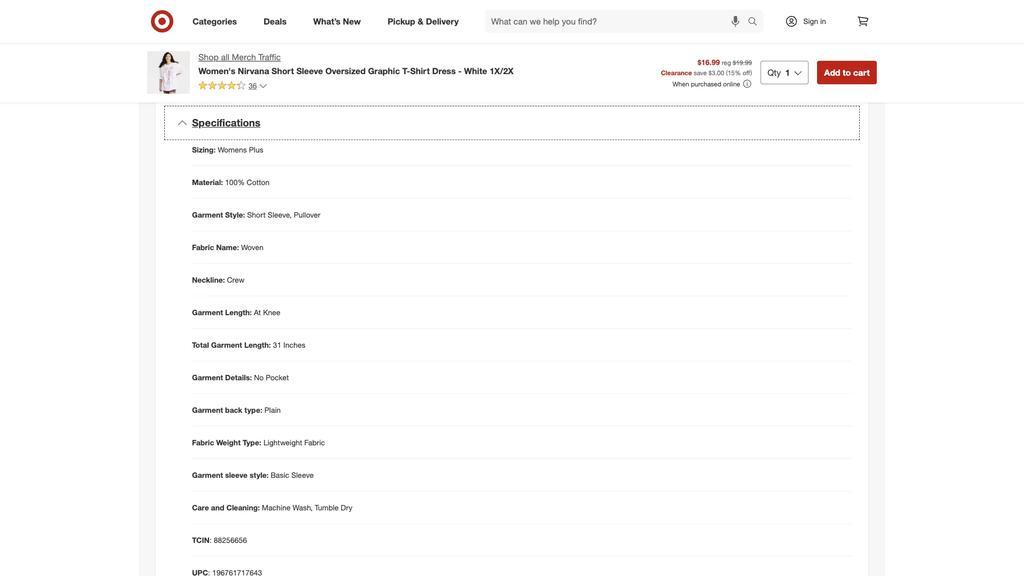 Task type: locate. For each thing, give the bounding box(es) containing it.
total garment length: 31 inches
[[192, 340, 306, 349]]

36
[[249, 81, 257, 90]]

0 vertical spatial short
[[272, 66, 294, 76]]

crew
[[227, 275, 244, 284]]

short right style:
[[247, 210, 266, 219]]

15
[[728, 69, 735, 77]]

1 horizontal spatial short
[[272, 66, 294, 76]]

care and cleaning: machine wash, tumble dry
[[192, 503, 353, 512]]

inches
[[283, 340, 306, 349]]

garment left sleeve on the left of the page
[[192, 470, 223, 480]]

length: left at
[[225, 307, 252, 317]]

88256656
[[214, 535, 247, 545]]

garment for sleeve
[[192, 470, 223, 480]]

fabric
[[192, 242, 214, 252], [192, 438, 214, 447], [304, 438, 325, 447]]

1 vertical spatial short
[[247, 210, 266, 219]]

-
[[458, 66, 462, 76]]

sign
[[803, 17, 818, 26]]

What can we help you find? suggestions appear below search field
[[485, 10, 751, 33]]

1 vertical spatial sleeve
[[291, 470, 314, 480]]

shop all merch traffic women's nirvana short sleeve oversized graphic t-shirt dress - white 1x/2x
[[198, 52, 514, 76]]

show more button
[[184, 75, 226, 93]]

sign in
[[803, 17, 826, 26]]

off
[[743, 69, 750, 77]]

garment
[[192, 210, 223, 219], [192, 307, 223, 317], [211, 340, 242, 349], [192, 373, 223, 382], [192, 405, 223, 414], [192, 470, 223, 480]]

&
[[418, 16, 424, 26]]

short down traffic
[[272, 66, 294, 76]]

36 link
[[198, 80, 268, 93]]

when
[[673, 80, 689, 88]]

$
[[709, 69, 712, 77]]

cleaning:
[[226, 503, 260, 512]]

fabric left name:
[[192, 242, 214, 252]]

back
[[225, 405, 242, 414]]

0 horizontal spatial short
[[247, 210, 266, 219]]

qty
[[768, 67, 781, 78]]

womens
[[218, 145, 247, 154]]

garment down neckline:
[[192, 307, 223, 317]]

sleeve inside shop all merch traffic women's nirvana short sleeve oversized graphic t-shirt dress - white 1x/2x
[[296, 66, 323, 76]]

categories
[[193, 16, 237, 26]]

women's
[[198, 66, 235, 76]]

in
[[820, 17, 826, 26]]

garment left the back
[[192, 405, 223, 414]]

cart
[[853, 67, 870, 78]]

short
[[272, 66, 294, 76], [247, 210, 266, 219]]

add to cart
[[824, 67, 870, 78]]

1
[[785, 67, 790, 78]]

sleeve
[[296, 66, 323, 76], [291, 470, 314, 480]]

neckline: crew
[[192, 275, 244, 284]]

garment right total
[[211, 340, 242, 349]]

sizing:
[[192, 145, 216, 154]]

garment left details:
[[192, 373, 223, 382]]

garment for details:
[[192, 373, 223, 382]]

pickup & delivery
[[388, 16, 459, 26]]

garment left style:
[[192, 210, 223, 219]]

31
[[273, 340, 281, 349]]

new
[[343, 16, 361, 26]]

fabric for fabric name: woven
[[192, 242, 214, 252]]

what's new link
[[304, 10, 374, 33]]

fabric left weight
[[192, 438, 214, 447]]

basic
[[271, 470, 289, 480]]

garment for back
[[192, 405, 223, 414]]

pickup
[[388, 16, 415, 26]]

what's
[[313, 16, 341, 26]]

name:
[[216, 242, 239, 252]]

type:
[[243, 438, 261, 447]]

add to cart button
[[817, 61, 877, 84]]

$16.99 reg $19.99 clearance save $ 3.00 ( 15 % off )
[[661, 57, 752, 77]]

garment for style:
[[192, 210, 223, 219]]

t-
[[402, 66, 410, 76]]

delivery
[[426, 16, 459, 26]]

length: left 31
[[244, 340, 271, 349]]

0 vertical spatial sleeve
[[296, 66, 323, 76]]

sleeve left oversized
[[296, 66, 323, 76]]

tcin
[[192, 535, 210, 545]]

sign in link
[[776, 10, 843, 33]]

fabric for fabric weight type: lightweight fabric
[[192, 438, 214, 447]]

shop
[[198, 52, 219, 62]]

:
[[210, 535, 212, 545]]

sleeve right basic
[[291, 470, 314, 480]]

plain
[[264, 405, 281, 414]]

reg
[[722, 58, 731, 66]]



Task type: describe. For each thing, give the bounding box(es) containing it.
care
[[192, 503, 209, 512]]

fabric right lightweight
[[304, 438, 325, 447]]

add
[[824, 67, 840, 78]]

pocket
[[266, 373, 289, 382]]

material: 100% cotton
[[192, 177, 270, 187]]

style:
[[225, 210, 245, 219]]

qty 1
[[768, 67, 790, 78]]

sizing: womens plus
[[192, 145, 263, 154]]

search
[[743, 17, 769, 28]]

(
[[726, 69, 728, 77]]

nirvana
[[238, 66, 269, 76]]

short inside shop all merch traffic women's nirvana short sleeve oversized graphic t-shirt dress - white 1x/2x
[[272, 66, 294, 76]]

show more
[[188, 80, 221, 88]]

merch
[[232, 52, 256, 62]]

$16.99
[[698, 57, 720, 67]]

$19.99
[[733, 58, 752, 66]]

no
[[254, 373, 264, 382]]

search button
[[743, 10, 769, 35]]

save
[[694, 69, 707, 77]]

wash,
[[293, 503, 313, 512]]

what's new
[[313, 16, 361, 26]]

3.00
[[712, 69, 724, 77]]

1x/2x
[[490, 66, 514, 76]]

weight
[[216, 438, 241, 447]]

show
[[188, 80, 204, 88]]

all
[[221, 52, 229, 62]]

when purchased online
[[673, 80, 740, 88]]

garment style: short sleeve, pullover
[[192, 210, 320, 219]]

garment details: no pocket
[[192, 373, 289, 382]]

style:
[[250, 470, 269, 480]]

fabric name: woven
[[192, 242, 264, 252]]

white
[[464, 66, 487, 76]]

0 vertical spatial length:
[[225, 307, 252, 317]]

cotton
[[247, 177, 270, 187]]

100%
[[225, 177, 245, 187]]

oversized
[[325, 66, 366, 76]]

graphic
[[368, 66, 400, 76]]

dress
[[432, 66, 456, 76]]

garment back type: plain
[[192, 405, 281, 414]]

tcin : 88256656
[[192, 535, 247, 545]]

specifications
[[192, 117, 260, 129]]

shirt
[[410, 66, 430, 76]]

image of women's nirvana short sleeve oversized graphic t-shirt dress - white 1x/2x image
[[147, 51, 190, 94]]

tumble
[[315, 503, 339, 512]]

specifications button
[[164, 106, 860, 140]]

sleeve,
[[268, 210, 292, 219]]

garment length: at knee
[[192, 307, 280, 317]]

lightweight
[[263, 438, 302, 447]]

)
[[750, 69, 752, 77]]

deals link
[[255, 10, 300, 33]]

1 vertical spatial length:
[[244, 340, 271, 349]]

total
[[192, 340, 209, 349]]

at
[[254, 307, 261, 317]]

neckline:
[[192, 275, 225, 284]]

plus
[[249, 145, 263, 154]]

garment sleeve style: basic sleeve
[[192, 470, 314, 480]]

machine
[[262, 503, 291, 512]]

knee
[[263, 307, 280, 317]]

online
[[723, 80, 740, 88]]

purchased
[[691, 80, 721, 88]]

traffic
[[258, 52, 281, 62]]

dry
[[341, 503, 353, 512]]

details:
[[225, 373, 252, 382]]

material:
[[192, 177, 223, 187]]

deals
[[264, 16, 287, 26]]

categories link
[[184, 10, 250, 33]]

garment for length:
[[192, 307, 223, 317]]

pickup & delivery link
[[379, 10, 472, 33]]

and
[[211, 503, 224, 512]]

pullover
[[294, 210, 320, 219]]

fabric weight type: lightweight fabric
[[192, 438, 325, 447]]

%
[[735, 69, 741, 77]]

type:
[[244, 405, 262, 414]]

sleeve
[[225, 470, 248, 480]]

clearance
[[661, 69, 692, 77]]



Task type: vqa. For each thing, say whether or not it's contained in the screenshot.


